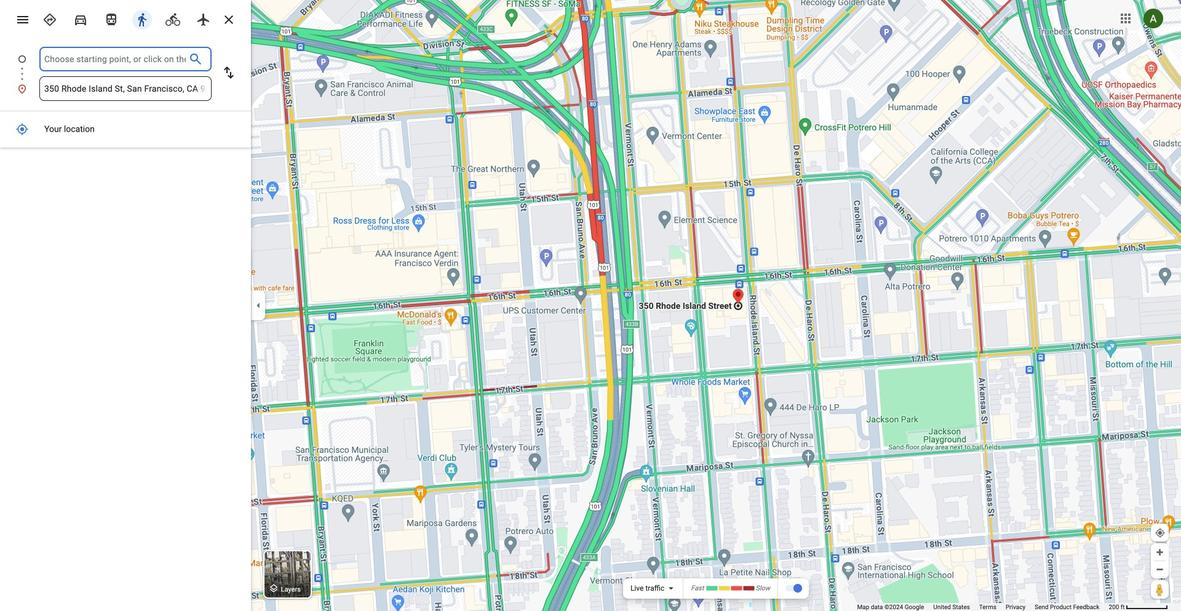 Task type: vqa. For each thing, say whether or not it's contained in the screenshot.
Zoom in map ICON
no



Task type: describe. For each thing, give the bounding box(es) containing it.
option inside google maps element
[[631, 584, 665, 593]]

Choose starting point, or click on the map... field
[[44, 52, 186, 66]]

none radio transit
[[98, 7, 124, 30]]

flights image
[[196, 12, 211, 27]]

none radio the cycling
[[160, 7, 186, 30]]

your location image
[[16, 123, 29, 136]]

driving image
[[73, 12, 88, 27]]

cycling image
[[166, 12, 180, 27]]

2 list item from the top
[[0, 76, 251, 101]]

show your location image
[[1155, 527, 1166, 538]]

1 list item from the top
[[0, 47, 251, 86]]

collapse side panel image
[[252, 299, 265, 312]]

none radio 'driving'
[[68, 7, 94, 30]]

 Show traffic  checkbox
[[785, 583, 802, 593]]

google maps element
[[0, 0, 1181, 611]]

none radio best travel modes
[[37, 7, 63, 30]]

zoom out image
[[1156, 565, 1165, 574]]

zoom in image
[[1156, 548, 1165, 557]]

show street view coverage image
[[1151, 580, 1169, 599]]



Task type: locate. For each thing, give the bounding box(es) containing it.
0 vertical spatial none field
[[44, 47, 186, 71]]

none radio right walking option
[[160, 7, 186, 30]]

None radio
[[68, 7, 94, 30], [160, 7, 186, 30], [191, 7, 217, 30]]

none radio walking
[[129, 7, 155, 30]]

cell
[[0, 119, 243, 139]]

google account: augustus odena  
(augustus@adept.ai) image
[[1144, 9, 1164, 28]]

0 horizontal spatial none radio
[[37, 7, 63, 30]]

2 none field from the top
[[44, 76, 207, 101]]

none field destination 350 rhode island st, san francisco, ca 94103
[[44, 76, 207, 101]]

None field
[[44, 47, 186, 71], [44, 76, 207, 101]]

list inside google maps element
[[0, 47, 251, 101]]

best travel modes image
[[42, 12, 57, 27]]

option
[[631, 584, 665, 593]]

transit image
[[104, 12, 119, 27]]

list item
[[0, 47, 251, 86], [0, 76, 251, 101]]

none radio right 'driving' radio
[[98, 7, 124, 30]]

list item down choose starting point, or click on the map... field
[[0, 76, 251, 101]]

none field choose starting point, or click on the map...
[[44, 47, 186, 71]]

0 horizontal spatial none radio
[[68, 7, 94, 30]]

2 none radio from the left
[[98, 7, 124, 30]]

1 horizontal spatial none radio
[[160, 7, 186, 30]]

none radio left the cycling radio
[[129, 7, 155, 30]]

none radio right best travel modes option
[[68, 7, 94, 30]]

1 none radio from the left
[[37, 7, 63, 30]]

3 none radio from the left
[[129, 7, 155, 30]]

cell inside google maps element
[[0, 119, 243, 139]]

none field up destination 350 rhode island st, san francisco, ca 94103 field
[[44, 47, 186, 71]]

none radio right the cycling radio
[[191, 7, 217, 30]]

None radio
[[37, 7, 63, 30], [98, 7, 124, 30], [129, 7, 155, 30]]

list
[[0, 47, 251, 101]]

1 vertical spatial none field
[[44, 76, 207, 101]]

2 horizontal spatial none radio
[[191, 7, 217, 30]]

1 none field from the top
[[44, 47, 186, 71]]

1 horizontal spatial none radio
[[98, 7, 124, 30]]

walking image
[[135, 12, 150, 27]]

Destination 350 Rhode Island St, San Francisco, CA 94103 field
[[44, 81, 207, 96]]

2 horizontal spatial none radio
[[129, 7, 155, 30]]

none field down choose starting point, or click on the map... field
[[44, 76, 207, 101]]

2 none radio from the left
[[160, 7, 186, 30]]

3 none radio from the left
[[191, 7, 217, 30]]

none radio flights
[[191, 7, 217, 30]]

none radio left 'driving' radio
[[37, 7, 63, 30]]

list item down transit image
[[0, 47, 251, 86]]

1 none radio from the left
[[68, 7, 94, 30]]



